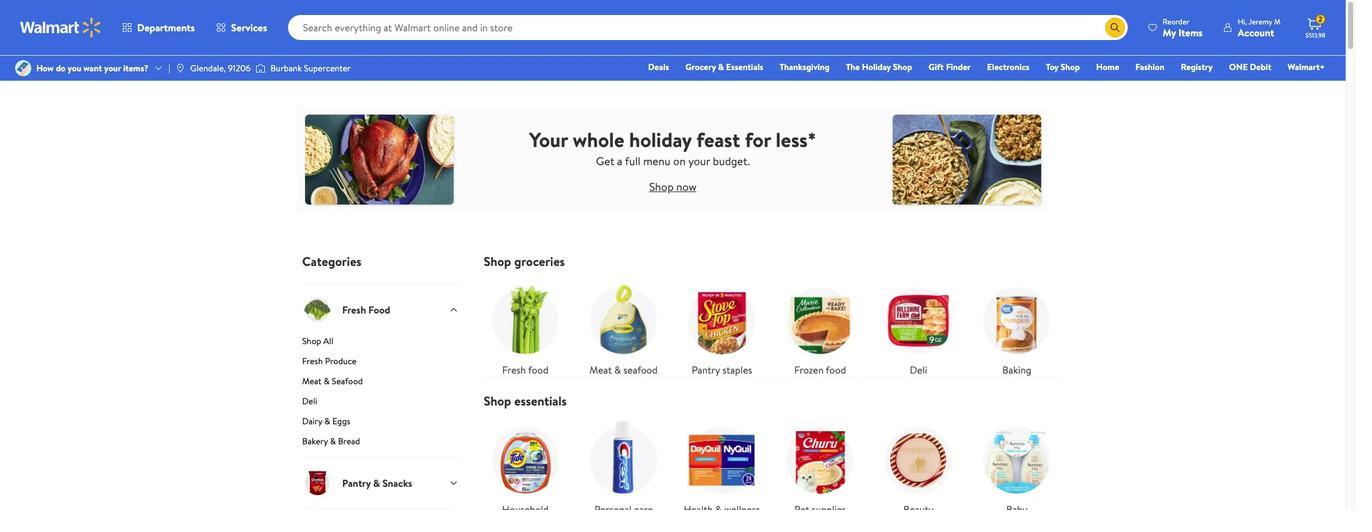 Task type: describe. For each thing, give the bounding box(es) containing it.
frozen food link
[[779, 279, 862, 378]]

food for frozen food
[[826, 363, 846, 377]]

bakery
[[302, 435, 328, 448]]

the holiday shop link
[[841, 60, 918, 74]]

baking link
[[976, 279, 1059, 378]]

bakery & bread link
[[302, 435, 459, 458]]

registry
[[1181, 61, 1213, 73]]

& for eggs
[[324, 415, 330, 428]]

& for bread
[[330, 435, 336, 448]]

hi,
[[1238, 16, 1247, 27]]

essentials
[[514, 393, 567, 410]]

& for seafood
[[615, 363, 621, 377]]

toy
[[1046, 61, 1059, 73]]

meat & seafood
[[590, 363, 658, 377]]

one debit link
[[1224, 60, 1277, 74]]

shop for shop groceries
[[484, 253, 511, 270]]

my
[[1163, 25, 1176, 39]]

search icon image
[[1111, 23, 1121, 33]]

shop groceries
[[484, 253, 565, 270]]

snacks
[[383, 477, 412, 490]]

your inside your whole holiday feast for less* get a full menu on your budget.
[[689, 153, 710, 169]]

thanksgiving link
[[774, 60, 836, 74]]

home
[[1097, 61, 1120, 73]]

deals link
[[643, 60, 675, 74]]

meat & seafood
[[302, 375, 363, 388]]

seafood
[[624, 363, 658, 377]]

list for shop essentials
[[476, 409, 1066, 511]]

frozen
[[795, 363, 824, 377]]

the
[[846, 61, 860, 73]]

walmart+
[[1288, 61, 1325, 73]]

& for essentials
[[718, 61, 724, 73]]

Search search field
[[288, 15, 1128, 40]]

pantry & snacks
[[342, 477, 412, 490]]

0 horizontal spatial deli link
[[302, 395, 459, 413]]

shop right toy on the right top of the page
[[1061, 61, 1080, 73]]

fresh produce
[[302, 355, 357, 368]]

0 vertical spatial your
[[104, 62, 121, 75]]

& for snacks
[[373, 477, 380, 490]]

less*
[[776, 126, 817, 153]]

deli inside list
[[910, 363, 928, 377]]

walmart image
[[20, 18, 101, 38]]

fashion link
[[1130, 60, 1171, 74]]

produce
[[325, 355, 357, 368]]

pantry for pantry staples
[[692, 363, 720, 377]]

eggs
[[332, 415, 351, 428]]

toy shop link
[[1041, 60, 1086, 74]]

grocery & essentials
[[686, 61, 764, 73]]

services button
[[206, 13, 278, 43]]

bread
[[338, 435, 360, 448]]

pantry for pantry & snacks
[[342, 477, 371, 490]]

all
[[323, 335, 333, 348]]

meat for meat & seafood
[[302, 375, 322, 388]]

gift finder
[[929, 61, 971, 73]]

account
[[1238, 25, 1275, 39]]

feast
[[697, 126, 740, 153]]

groceries
[[514, 253, 565, 270]]

grocery & essentials link
[[680, 60, 769, 74]]

thanksgiving
[[780, 61, 830, 73]]

essentials
[[726, 61, 764, 73]]

deals
[[648, 61, 669, 73]]

how do you want your items?
[[36, 62, 148, 75]]

your
[[530, 126, 568, 153]]

food
[[369, 303, 390, 317]]

shop right holiday
[[893, 61, 913, 73]]

electronics
[[987, 61, 1030, 73]]

Walmart Site-Wide search field
[[288, 15, 1128, 40]]

departments button
[[111, 13, 206, 43]]

shop all
[[302, 335, 333, 348]]

2 $513.98
[[1306, 14, 1326, 39]]

categories
[[302, 253, 362, 270]]

fresh for fresh food
[[502, 363, 526, 377]]

fresh food link
[[484, 279, 567, 378]]

finder
[[946, 61, 971, 73]]

holiday
[[862, 61, 891, 73]]

hi, jeremy m account
[[1238, 16, 1281, 39]]

supercenter
[[304, 62, 351, 75]]

fresh food
[[502, 363, 549, 377]]

seafood
[[332, 375, 363, 388]]

walmart+ link
[[1282, 60, 1331, 74]]

grocery
[[686, 61, 716, 73]]



Task type: locate. For each thing, give the bounding box(es) containing it.
a
[[617, 153, 623, 169]]

1 vertical spatial deli
[[302, 395, 317, 408]]

reorder my items
[[1163, 16, 1203, 39]]

1 vertical spatial pantry
[[342, 477, 371, 490]]

services
[[231, 21, 267, 34]]

shop
[[893, 61, 913, 73], [1061, 61, 1080, 73], [649, 179, 674, 194], [484, 253, 511, 270], [302, 335, 321, 348], [484, 393, 511, 410]]

food for fresh food
[[528, 363, 549, 377]]

shop down fresh food
[[484, 393, 511, 410]]

pantry staples
[[692, 363, 752, 377]]

burbank
[[271, 62, 302, 75]]

pantry left snacks
[[342, 477, 371, 490]]

1 horizontal spatial meat
[[590, 363, 612, 377]]

1 horizontal spatial your
[[689, 153, 710, 169]]

holiday
[[629, 126, 692, 153]]

pantry staples link
[[681, 279, 764, 378]]

your right on
[[689, 153, 710, 169]]

staples
[[723, 363, 752, 377]]

do
[[56, 62, 66, 75]]

1 horizontal spatial deli
[[910, 363, 928, 377]]

fresh inside dropdown button
[[342, 303, 366, 317]]

shop for shop essentials
[[484, 393, 511, 410]]

deli
[[910, 363, 928, 377], [302, 395, 317, 408]]

dairy & eggs
[[302, 415, 351, 428]]

pantry inside dropdown button
[[342, 477, 371, 490]]

your whole holiday feast for less* get a full menu on your budget.
[[530, 126, 817, 169]]

meat for meat & seafood
[[590, 363, 612, 377]]

burbank supercenter
[[271, 62, 351, 75]]

shop essentials
[[484, 393, 567, 410]]

fresh for fresh produce
[[302, 355, 323, 368]]

1 horizontal spatial fresh
[[342, 303, 366, 317]]

1 horizontal spatial  image
[[256, 62, 266, 75]]

dairy & eggs link
[[302, 415, 459, 433]]

food
[[528, 363, 549, 377], [826, 363, 846, 377]]

2
[[1319, 14, 1323, 25]]

2 horizontal spatial fresh
[[502, 363, 526, 377]]

your whole holiday feast for less. get a full menu on your budget. shop now. image
[[297, 106, 1049, 214]]

0 vertical spatial deli
[[910, 363, 928, 377]]

fresh produce link
[[302, 355, 459, 373]]

fashion
[[1136, 61, 1165, 73]]

0 horizontal spatial fresh
[[302, 355, 323, 368]]

gift finder link
[[923, 60, 977, 74]]

0 horizontal spatial deli
[[302, 395, 317, 408]]

fresh for fresh food
[[342, 303, 366, 317]]

& for seafood
[[324, 375, 330, 388]]

pantry & snacks button
[[302, 458, 459, 509]]

glendale, 91206
[[190, 62, 251, 75]]

 image
[[15, 60, 31, 76], [256, 62, 266, 75]]

fresh food
[[342, 303, 390, 317]]

toy shop
[[1046, 61, 1080, 73]]

0 horizontal spatial food
[[528, 363, 549, 377]]

home link
[[1091, 60, 1125, 74]]

on
[[673, 153, 686, 169]]

now
[[677, 179, 697, 194]]

reorder
[[1163, 16, 1190, 27]]

jeremy
[[1249, 16, 1273, 27]]

how
[[36, 62, 54, 75]]

& left eggs
[[324, 415, 330, 428]]

1 vertical spatial deli link
[[302, 395, 459, 413]]

 image for how do you want your items?
[[15, 60, 31, 76]]

m
[[1274, 16, 1281, 27]]

& left snacks
[[373, 477, 380, 490]]

you
[[68, 62, 81, 75]]

whole
[[573, 126, 625, 153]]

 image for burbank supercenter
[[256, 62, 266, 75]]

0 horizontal spatial  image
[[15, 60, 31, 76]]

full
[[625, 153, 641, 169]]

one debit
[[1229, 61, 1272, 73]]

1 list from the top
[[476, 269, 1066, 378]]

list for shop groceries
[[476, 269, 1066, 378]]

fresh
[[342, 303, 366, 317], [302, 355, 323, 368], [502, 363, 526, 377]]

shop left all
[[302, 335, 321, 348]]

meat & seafood link
[[582, 279, 666, 378]]

& right 'grocery' on the top right of page
[[718, 61, 724, 73]]

shop inside 'link'
[[302, 335, 321, 348]]

& inside dropdown button
[[373, 477, 380, 490]]

meat & seafood link
[[302, 375, 459, 393]]

 image left "how"
[[15, 60, 31, 76]]

the holiday shop
[[846, 61, 913, 73]]

frozen food
[[795, 363, 846, 377]]

your right want
[[104, 62, 121, 75]]

items
[[1179, 25, 1203, 39]]

 image
[[175, 63, 185, 73]]

& inside list
[[615, 363, 621, 377]]

shop for shop all
[[302, 335, 321, 348]]

2 list from the top
[[476, 409, 1066, 511]]

clear search field text image
[[1090, 22, 1100, 32]]

fresh left food
[[342, 303, 366, 317]]

 image right 91206
[[256, 62, 266, 75]]

shop now
[[649, 179, 697, 194]]

meat down fresh produce
[[302, 375, 322, 388]]

one
[[1229, 61, 1248, 73]]

fresh food button
[[302, 284, 459, 335]]

list
[[476, 269, 1066, 378], [476, 409, 1066, 511]]

electronics link
[[982, 60, 1036, 74]]

dairy
[[302, 415, 322, 428]]

glendale,
[[190, 62, 226, 75]]

1 horizontal spatial pantry
[[692, 363, 720, 377]]

baking
[[1003, 363, 1032, 377]]

0 horizontal spatial pantry
[[342, 477, 371, 490]]

gift
[[929, 61, 944, 73]]

get
[[596, 153, 615, 169]]

& down fresh produce
[[324, 375, 330, 388]]

shop left now at the top
[[649, 179, 674, 194]]

meat left seafood
[[590, 363, 612, 377]]

items?
[[123, 62, 148, 75]]

0 horizontal spatial meat
[[302, 375, 322, 388]]

shop left groceries
[[484, 253, 511, 270]]

bakery & bread
[[302, 435, 360, 448]]

meat
[[590, 363, 612, 377], [302, 375, 322, 388]]

pantry
[[692, 363, 720, 377], [342, 477, 371, 490]]

registry link
[[1176, 60, 1219, 74]]

|
[[169, 62, 170, 75]]

shop all link
[[302, 335, 459, 353]]

departments
[[137, 21, 195, 34]]

want
[[83, 62, 102, 75]]

fresh down "shop all"
[[302, 355, 323, 368]]

shop for shop now
[[649, 179, 674, 194]]

2 food from the left
[[826, 363, 846, 377]]

$513.98
[[1306, 31, 1326, 39]]

& left seafood
[[615, 363, 621, 377]]

debit
[[1250, 61, 1272, 73]]

pantry left 'staples'
[[692, 363, 720, 377]]

1 food from the left
[[528, 363, 549, 377]]

food right frozen
[[826, 363, 846, 377]]

1 horizontal spatial food
[[826, 363, 846, 377]]

1 horizontal spatial deli link
[[877, 279, 961, 378]]

fresh up shop essentials
[[502, 363, 526, 377]]

0 vertical spatial deli link
[[877, 279, 961, 378]]

0 vertical spatial pantry
[[692, 363, 720, 377]]

1 vertical spatial list
[[476, 409, 1066, 511]]

list containing fresh food
[[476, 269, 1066, 378]]

0 horizontal spatial your
[[104, 62, 121, 75]]

1 vertical spatial your
[[689, 153, 710, 169]]

& left bread
[[330, 435, 336, 448]]

0 vertical spatial list
[[476, 269, 1066, 378]]

menu
[[643, 153, 671, 169]]

food up essentials
[[528, 363, 549, 377]]



Task type: vqa. For each thing, say whether or not it's contained in the screenshot.
The Holiday Shop "LINK"
yes



